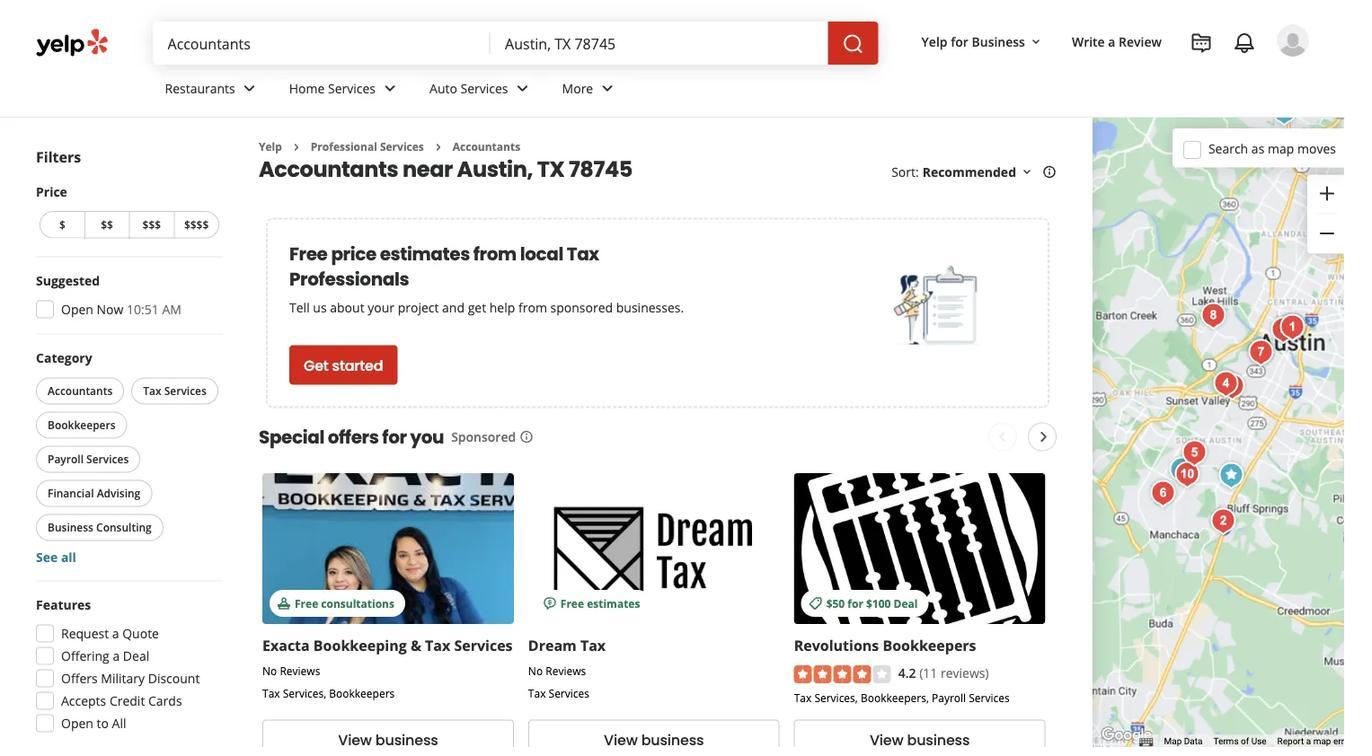 Task type: locate. For each thing, give the bounding box(es) containing it.
16 info v2 image right sponsored
[[520, 430, 534, 445]]

for for yelp
[[951, 33, 969, 50]]

deal down 'quote'
[[123, 648, 149, 665]]

dream
[[528, 636, 577, 655]]

free estimates link
[[528, 473, 780, 624]]

cor bookkeeping & consulting image
[[1243, 335, 1279, 371], [1243, 335, 1279, 371]]

a up offering a deal
[[112, 626, 119, 643]]

2 horizontal spatial for
[[951, 33, 969, 50]]

2 no from the left
[[528, 664, 543, 678]]

bookkeepers inside exacta bookkeeping & tax services no reviews tax services, bookkeepers
[[329, 686, 395, 701]]

1 reviews from the left
[[280, 664, 320, 678]]

1 vertical spatial business
[[48, 520, 93, 535]]

no inside exacta bookkeeping & tax services no reviews tax services, bookkeepers
[[262, 664, 277, 678]]

16 chevron down v2 image
[[1029, 35, 1043, 49], [1020, 165, 1034, 180]]

accountants link
[[453, 139, 521, 154]]

from right the help
[[519, 299, 547, 316]]

military
[[101, 670, 145, 688]]

1 no from the left
[[262, 664, 277, 678]]

keyboard shortcuts image
[[1139, 738, 1154, 747]]

1 vertical spatial deal
[[123, 648, 149, 665]]

24 chevron down v2 image right "more"
[[597, 78, 619, 99]]

services inside dream tax no reviews tax services
[[549, 686, 590, 701]]

1 horizontal spatial for
[[848, 596, 864, 611]]

bookkeepers up '(11'
[[883, 636, 977, 655]]

reviews inside dream tax no reviews tax services
[[546, 664, 586, 678]]

0 vertical spatial payroll
[[48, 452, 84, 467]]

more link
[[548, 65, 633, 117]]

0 horizontal spatial yelp
[[259, 139, 282, 154]]

0 vertical spatial for
[[951, 33, 969, 50]]

restaurants
[[165, 80, 235, 97]]

exacta bookkeeping & tax services no reviews tax services, bookkeepers
[[262, 636, 513, 701]]

to
[[97, 715, 109, 732]]

for inside button
[[951, 33, 969, 50]]

see all
[[36, 549, 76, 566]]

map data button
[[1164, 736, 1203, 748]]

open
[[61, 301, 93, 318], [61, 715, 93, 732]]

yelp for business button
[[915, 25, 1051, 58]]

1 horizontal spatial from
[[519, 299, 547, 316]]

16 chevron down v2 image right recommended
[[1020, 165, 1034, 180]]

map
[[1268, 140, 1295, 157], [1314, 737, 1332, 747]]

0 vertical spatial estimates
[[380, 241, 470, 266]]

group
[[1308, 175, 1345, 254], [31, 272, 223, 324], [32, 349, 223, 567], [31, 596, 223, 738]]

no down exacta
[[262, 664, 277, 678]]

2 vertical spatial bookkeepers
[[329, 686, 395, 701]]

16 info v2 image right recommended popup button
[[1043, 165, 1057, 180]]

services inside exacta bookkeeping & tax services no reviews tax services, bookkeepers
[[454, 636, 513, 655]]

0 vertical spatial 16 chevron down v2 image
[[1029, 35, 1043, 49]]

0 horizontal spatial business
[[48, 520, 93, 535]]

0 vertical spatial 16 info v2 image
[[1043, 165, 1057, 180]]

get started button
[[289, 345, 398, 385]]

2 open from the top
[[61, 715, 93, 732]]

none field find
[[168, 33, 476, 53]]

offering
[[61, 648, 109, 665]]

free left price
[[289, 241, 328, 266]]

4.2 star rating image
[[794, 665, 891, 683]]

accountants near austin, tx 78745
[[259, 154, 633, 184]]

a right 'write'
[[1108, 33, 1116, 50]]

reviews down exacta
[[280, 664, 320, 678]]

24 chevron down v2 image
[[379, 78, 401, 99], [597, 78, 619, 99]]

1 horizontal spatial yelp
[[922, 33, 948, 50]]

0 horizontal spatial 16 info v2 image
[[520, 430, 534, 445]]

2 horizontal spatial bookkeepers
[[883, 636, 977, 655]]

0 horizontal spatial estimates
[[380, 241, 470, 266]]

features
[[36, 597, 91, 614]]

bookkeepers down the accountants button
[[48, 418, 116, 433]]

none field up home services
[[168, 33, 476, 53]]

dream tax no reviews tax services
[[528, 636, 606, 701]]

none field up more link
[[505, 33, 814, 53]]

1 vertical spatial 16 chevron down v2 image
[[1020, 165, 1034, 180]]

16 info v2 image
[[1043, 165, 1057, 180], [520, 430, 534, 445]]

group containing suggested
[[31, 272, 223, 324]]

for for $50
[[848, 596, 864, 611]]

price
[[331, 241, 376, 266]]

None search field
[[153, 22, 882, 65]]

a for quote
[[112, 626, 119, 643]]

suggested
[[36, 272, 100, 289]]

payroll down 4.2 (11 reviews)
[[932, 691, 966, 705]]

0 vertical spatial bookkeepers
[[48, 418, 116, 433]]

offering a deal
[[61, 648, 149, 665]]

recommended
[[923, 163, 1017, 181]]

None field
[[168, 33, 476, 53], [505, 33, 814, 53]]

tax right dream
[[581, 636, 606, 655]]

2 horizontal spatial accountants
[[453, 139, 521, 154]]

for
[[951, 33, 969, 50], [382, 425, 407, 450], [848, 596, 864, 611]]

services right &
[[454, 636, 513, 655]]

0 vertical spatial open
[[61, 301, 93, 318]]

google image
[[1097, 724, 1157, 748]]

0 horizontal spatial no
[[262, 664, 277, 678]]

0 vertical spatial deal
[[894, 596, 918, 611]]

bookkeepers inside bookkeepers button
[[48, 418, 116, 433]]

services right auto
[[461, 80, 508, 97]]

deal
[[894, 596, 918, 611], [123, 648, 149, 665]]

1 open from the top
[[61, 301, 93, 318]]

open down the suggested
[[61, 301, 93, 318]]

16 free estimates v2 image
[[543, 597, 557, 611]]

dimov tax specialists image
[[1275, 310, 1311, 346], [1275, 310, 1311, 346]]

search
[[1209, 140, 1249, 157]]

services, down 4.2 star rating image
[[815, 691, 858, 705]]

1 vertical spatial for
[[382, 425, 407, 450]]

1 horizontal spatial 24 chevron down v2 image
[[512, 78, 533, 99]]

consultations
[[321, 596, 395, 611]]

1 horizontal spatial 16 info v2 image
[[1043, 165, 1057, 180]]

no
[[262, 664, 277, 678], [528, 664, 543, 678]]

map right as
[[1268, 140, 1295, 157]]

yelp left 16 chevron right v2 image
[[259, 139, 282, 154]]

services down dream tax link
[[549, 686, 590, 701]]

recommended button
[[923, 163, 1034, 181]]

projects image
[[1191, 32, 1212, 54]]

24 chevron down v2 image inside 'home services' link
[[379, 78, 401, 99]]

erro
[[1334, 737, 1345, 747]]

24 chevron down v2 image inside auto services link
[[512, 78, 533, 99]]

from
[[473, 241, 517, 266], [519, 299, 547, 316]]

0 horizontal spatial map
[[1268, 140, 1295, 157]]

yelp inside button
[[922, 33, 948, 50]]

16 chevron down v2 image left 'write'
[[1029, 35, 1043, 49]]

walker glantz - austin image
[[1266, 312, 1302, 348]]

78745
[[569, 154, 633, 184]]

search image
[[843, 33, 864, 55]]

free inside free price estimates from local tax professionals tell us about your project and get help from sponsored businesses.
[[289, 241, 328, 266]]

yelp for business
[[922, 33, 1025, 50]]

revolutions
[[794, 636, 879, 655]]

$ button
[[40, 211, 84, 239]]

24 chevron down v2 image inside more link
[[597, 78, 619, 99]]

a
[[1108, 33, 1116, 50], [112, 626, 119, 643], [113, 648, 120, 665], [1307, 737, 1311, 747]]

services
[[328, 80, 376, 97], [461, 80, 508, 97], [380, 139, 424, 154], [164, 384, 207, 399], [86, 452, 129, 467], [454, 636, 513, 655], [549, 686, 590, 701], [969, 691, 1010, 705]]

offers military discount
[[61, 670, 200, 688]]

0 vertical spatial map
[[1268, 140, 1295, 157]]

amy l taylor & company image
[[1177, 435, 1213, 471]]

bookkeepers down bookkeeping
[[329, 686, 395, 701]]

$50
[[827, 596, 845, 611]]

24 chevron down v2 image for home services
[[379, 78, 401, 99]]

estimates
[[380, 241, 470, 266], [587, 596, 640, 611]]

open to all
[[61, 715, 126, 732]]

free consultations link
[[262, 473, 514, 624]]

24 chevron down v2 image
[[239, 78, 260, 99], [512, 78, 533, 99]]

0 horizontal spatial 24 chevron down v2 image
[[379, 78, 401, 99]]

of
[[1241, 737, 1249, 747]]

map for moves
[[1268, 140, 1295, 157]]

tax down exacta
[[262, 686, 280, 701]]

reviews
[[280, 664, 320, 678], [546, 664, 586, 678]]

financial
[[48, 486, 94, 501]]

0 vertical spatial from
[[473, 241, 517, 266]]

2 24 chevron down v2 image from the left
[[597, 78, 619, 99]]

0 horizontal spatial payroll
[[48, 452, 84, 467]]

free right 16 free consultations v2 icon
[[295, 596, 318, 611]]

1 horizontal spatial business
[[972, 33, 1025, 50]]

group containing category
[[32, 349, 223, 567]]

24 chevron down v2 image inside restaurants link
[[239, 78, 260, 99]]

$50 for $100 deal
[[827, 596, 918, 611]]

1 vertical spatial open
[[61, 715, 93, 732]]

1 horizontal spatial deal
[[894, 596, 918, 611]]

professional
[[311, 139, 377, 154]]

tax services, bookkeepers, payroll services
[[794, 691, 1010, 705]]

16 free consultations v2 image
[[277, 597, 291, 611]]

tax services
[[143, 384, 207, 399]]

data
[[1184, 737, 1203, 747]]

0 horizontal spatial reviews
[[280, 664, 320, 678]]

1 horizontal spatial map
[[1314, 737, 1332, 747]]

sort:
[[892, 163, 919, 181]]

accountants inside button
[[48, 384, 113, 399]]

free
[[289, 241, 328, 266], [295, 596, 318, 611], [561, 596, 584, 611]]

and
[[442, 299, 465, 316]]

five stone tax advisers image
[[1267, 94, 1303, 130]]

from left local
[[473, 241, 517, 266]]

1 horizontal spatial payroll
[[932, 691, 966, 705]]

1 vertical spatial yelp
[[259, 139, 282, 154]]

estimates up dream tax link
[[587, 596, 640, 611]]

24 chevron down v2 image right auto services
[[512, 78, 533, 99]]

2 vertical spatial for
[[848, 596, 864, 611]]

1 24 chevron down v2 image from the left
[[379, 78, 401, 99]]

more
[[562, 80, 593, 97]]

deal right $100
[[894, 596, 918, 611]]

24 chevron down v2 image left auto
[[379, 78, 401, 99]]

all
[[61, 549, 76, 566]]

a right report on the bottom of the page
[[1307, 737, 1311, 747]]

$$$$ button
[[174, 211, 219, 239]]

24 chevron down v2 image for auto services
[[512, 78, 533, 99]]

1 horizontal spatial estimates
[[587, 596, 640, 611]]

business consulting
[[48, 520, 152, 535]]

local
[[520, 241, 563, 266]]

free right "16 free estimates v2" icon
[[561, 596, 584, 611]]

1 horizontal spatial 24 chevron down v2 image
[[597, 78, 619, 99]]

tax right local
[[567, 241, 599, 266]]

payroll up financial
[[48, 452, 84, 467]]

exacta bookkeeping & tax services image
[[1214, 458, 1250, 494]]

0 horizontal spatial services,
[[283, 686, 326, 701]]

services, down exacta
[[283, 686, 326, 701]]

1 horizontal spatial accountants
[[259, 154, 398, 184]]

0 horizontal spatial none field
[[168, 33, 476, 53]]

payroll
[[48, 452, 84, 467], [932, 691, 966, 705]]

search as map moves
[[1209, 140, 1336, 157]]

$100
[[866, 596, 891, 611]]

reviews down dream tax link
[[546, 664, 586, 678]]

1 horizontal spatial bookkeepers
[[329, 686, 395, 701]]

bookkeepers
[[48, 418, 116, 433], [883, 636, 977, 655], [329, 686, 395, 701]]

1 24 chevron down v2 image from the left
[[239, 78, 260, 99]]

1 horizontal spatial reviews
[[546, 664, 586, 678]]

16 chevron down v2 image for yelp for business
[[1029, 35, 1043, 49]]

started
[[332, 355, 383, 376]]

16 chevron down v2 image inside yelp for business button
[[1029, 35, 1043, 49]]

1 vertical spatial map
[[1314, 737, 1332, 747]]

open now 10:51 am
[[61, 301, 182, 318]]

estimates inside free price estimates from local tax professionals tell us about your project and get help from sponsored businesses.
[[380, 241, 470, 266]]

exacta
[[262, 636, 310, 655]]

free for estimates
[[561, 596, 584, 611]]

16 deal v2 image
[[809, 597, 823, 611]]

2 reviews from the left
[[546, 664, 586, 678]]

advising
[[97, 486, 140, 501]]

0 horizontal spatial accountants
[[48, 384, 113, 399]]

no down dream
[[528, 664, 543, 678]]

open down accepts
[[61, 715, 93, 732]]

tax right the accountants button
[[143, 384, 161, 399]]

0 horizontal spatial 24 chevron down v2 image
[[239, 78, 260, 99]]

16 chevron down v2 image inside recommended popup button
[[1020, 165, 1034, 180]]

services left 16 chevron right v2 icon
[[380, 139, 424, 154]]

am
[[162, 301, 182, 318]]

map region
[[1074, 68, 1345, 748]]

discount
[[148, 670, 200, 688]]

yelp right search icon
[[922, 33, 948, 50]]

1 none field from the left
[[168, 33, 476, 53]]

24 chevron down v2 image right restaurants
[[239, 78, 260, 99]]

bookkeepers button
[[36, 412, 127, 439]]

0 vertical spatial business
[[972, 33, 1025, 50]]

services down am
[[164, 384, 207, 399]]

0 vertical spatial yelp
[[922, 33, 948, 50]]

a down request a quote
[[113, 648, 120, 665]]

$$$
[[143, 218, 161, 232]]

dream tax link
[[528, 636, 606, 655]]

1 horizontal spatial no
[[528, 664, 543, 678]]

2 24 chevron down v2 image from the left
[[512, 78, 533, 99]]

$$ button
[[84, 211, 129, 239]]

0 horizontal spatial deal
[[123, 648, 149, 665]]

2 none field from the left
[[505, 33, 814, 53]]

1 vertical spatial 16 info v2 image
[[520, 430, 534, 445]]

0 horizontal spatial bookkeepers
[[48, 418, 116, 433]]

map left erro
[[1314, 737, 1332, 747]]

accountants for accountants link at the top of the page
[[453, 139, 521, 154]]

reviews inside exacta bookkeeping & tax services no reviews tax services, bookkeepers
[[280, 664, 320, 678]]

1 horizontal spatial none field
[[505, 33, 814, 53]]

estimates up 'project'
[[380, 241, 470, 266]]



Task type: vqa. For each thing, say whether or not it's contained in the screenshot.
estimates in the Free price estimates from local Tax Professionals Tell us about your project and get help from sponsored businesses.
yes



Task type: describe. For each thing, give the bounding box(es) containing it.
revolutions bookkeepers link
[[794, 636, 977, 655]]

deal inside group
[[123, 648, 149, 665]]

1 vertical spatial from
[[519, 299, 547, 316]]

request
[[61, 626, 109, 643]]

a for map
[[1307, 737, 1311, 747]]

tax down 4.2 star rating image
[[794, 691, 812, 705]]

1 vertical spatial payroll
[[932, 691, 966, 705]]

offers
[[61, 670, 98, 688]]

mulko accounting,taxation & consulting image
[[1275, 311, 1311, 346]]

insogna cpa image
[[1196, 298, 1232, 334]]

terms of use link
[[1214, 737, 1267, 747]]

16 chevron down v2 image for recommended
[[1020, 165, 1034, 180]]

a for review
[[1108, 33, 1116, 50]]

open for open to all
[[61, 715, 93, 732]]

as
[[1252, 140, 1265, 157]]

10:51
[[127, 301, 159, 318]]

consulting
[[96, 520, 152, 535]]

get
[[304, 355, 329, 376]]

services down reviews)
[[969, 691, 1010, 705]]

a for deal
[[113, 648, 120, 665]]

free price estimates from local tax professionals tell us about your project and get help from sponsored businesses.
[[289, 241, 684, 316]]

credit
[[110, 693, 145, 710]]

4.2
[[898, 664, 916, 681]]

map
[[1164, 737, 1182, 747]]

special
[[259, 425, 324, 450]]

0 horizontal spatial for
[[382, 425, 407, 450]]

financial advising
[[48, 486, 140, 501]]

tax right &
[[425, 636, 450, 655]]

16 chevron right v2 image
[[431, 140, 446, 154]]

0 horizontal spatial from
[[473, 241, 517, 266]]

reviews)
[[941, 664, 989, 681]]

get
[[468, 299, 486, 316]]

group containing features
[[31, 596, 223, 738]]

previous image
[[992, 426, 1013, 448]]

Find text field
[[168, 33, 476, 53]]

home services link
[[275, 65, 415, 117]]

report a map erro link
[[1278, 737, 1345, 747]]

tax down dream
[[528, 686, 546, 701]]

tax services button
[[131, 378, 218, 405]]

free consultations
[[295, 596, 395, 611]]

cards
[[148, 693, 182, 710]]

zoom out image
[[1317, 223, 1338, 244]]

project
[[398, 299, 439, 316]]

businesses.
[[616, 299, 684, 316]]

business inside button
[[972, 33, 1025, 50]]

write a review
[[1072, 33, 1162, 50]]

free estimates
[[561, 596, 640, 611]]

services right home
[[328, 80, 376, 97]]

price group
[[36, 182, 223, 242]]

$$$$
[[184, 218, 209, 232]]

$$$ button
[[129, 211, 174, 239]]

auto
[[430, 80, 457, 97]]

terms
[[1214, 737, 1239, 747]]

yelp link
[[259, 139, 282, 154]]

map data
[[1164, 737, 1203, 747]]

services up advising
[[86, 452, 129, 467]]

notifications image
[[1234, 32, 1256, 54]]

1 vertical spatial bookkeepers
[[883, 636, 977, 655]]

auto services
[[430, 80, 508, 97]]

tax inside free price estimates from local tax professionals tell us about your project and get help from sponsored businesses.
[[567, 241, 599, 266]]

professional services
[[311, 139, 424, 154]]

help
[[490, 299, 515, 316]]

heston tax co image
[[1215, 369, 1251, 405]]

professionals
[[289, 266, 409, 292]]

payroll services
[[48, 452, 129, 467]]

map for erro
[[1314, 737, 1332, 747]]

24 chevron down v2 image for restaurants
[[239, 78, 260, 99]]

now
[[97, 301, 124, 318]]

terms of use
[[1214, 737, 1267, 747]]

24 chevron down v2 image for more
[[597, 78, 619, 99]]

report
[[1278, 737, 1304, 747]]

accountants for accountants near austin, tx 78745
[[259, 154, 398, 184]]

filters
[[36, 147, 81, 167]]

no inside dream tax no reviews tax services
[[528, 664, 543, 678]]

$$
[[101, 218, 113, 232]]

home services
[[289, 80, 376, 97]]

payroll services button
[[36, 446, 140, 473]]

16 chevron right v2 image
[[289, 140, 304, 154]]

business inside button
[[48, 520, 93, 535]]

Near text field
[[505, 33, 814, 53]]

business categories element
[[151, 65, 1310, 117]]

professional services link
[[311, 139, 424, 154]]

auto services link
[[415, 65, 548, 117]]

get started
[[304, 355, 383, 376]]

revolutions bookkeepers image
[[1164, 453, 1200, 488]]

ruby a. image
[[1277, 24, 1310, 57]]

payroll inside button
[[48, 452, 84, 467]]

you
[[410, 425, 444, 450]]

sponsored
[[451, 429, 516, 446]]

sweeten cpa image
[[1170, 457, 1206, 493]]

yelp for yelp for business
[[922, 33, 948, 50]]

special offers for you
[[259, 425, 444, 450]]

us
[[313, 299, 327, 316]]

open for open now 10:51 am
[[61, 301, 93, 318]]

revolutions bookkeepers
[[794, 636, 977, 655]]

your
[[368, 299, 395, 316]]

16 info v2 image for special offers for you
[[520, 430, 534, 445]]

services, inside exacta bookkeeping & tax services no reviews tax services, bookkeepers
[[283, 686, 326, 701]]

report a map erro
[[1278, 737, 1345, 747]]

$50 for $100 deal link
[[794, 473, 1046, 624]]

bookkeeping
[[314, 636, 407, 655]]

free for consultations
[[295, 596, 318, 611]]

onion creek tax service image
[[1206, 504, 1242, 540]]

exacta bookkeeping & tax services link
[[262, 636, 513, 655]]

user actions element
[[907, 22, 1335, 133]]

free for price
[[289, 241, 328, 266]]

next image
[[1033, 426, 1055, 448]]

see all button
[[36, 549, 76, 566]]

howe & romero, cpas image
[[1145, 476, 1181, 512]]

write a review link
[[1065, 25, 1169, 58]]

accepts credit cards
[[61, 693, 182, 710]]

tell
[[289, 299, 310, 316]]

tx
[[537, 154, 565, 184]]

4.2 (11 reviews)
[[898, 664, 989, 681]]

zoom in image
[[1317, 183, 1338, 204]]

tax inside button
[[143, 384, 161, 399]]

accountants button
[[36, 378, 124, 405]]

accepts
[[61, 693, 106, 710]]

(11
[[920, 664, 938, 681]]

1 vertical spatial estimates
[[587, 596, 640, 611]]

1 horizontal spatial services,
[[815, 691, 858, 705]]

yelp for yelp link on the top
[[259, 139, 282, 154]]

financial advising button
[[36, 480, 152, 507]]

none field "near"
[[505, 33, 814, 53]]

16 info v2 image for accountants near austin, tx 78745
[[1043, 165, 1057, 180]]

free price estimates from local tax professionals image
[[894, 262, 984, 352]]

$
[[59, 218, 65, 232]]

about
[[330, 299, 365, 316]]

blaine gary cpa image
[[1208, 366, 1244, 402]]



